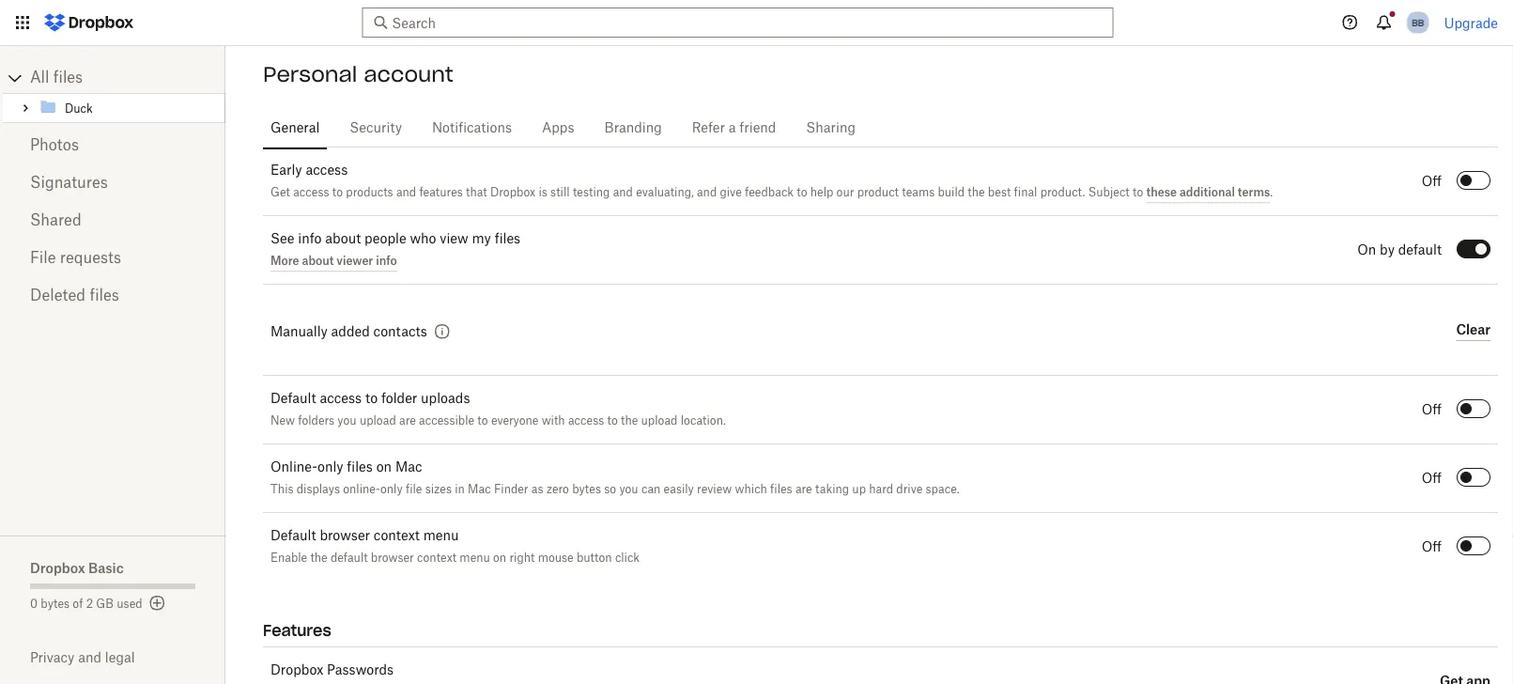 Task type: vqa. For each thing, say whether or not it's contained in the screenshot.
the account
yes



Task type: describe. For each thing, give the bounding box(es) containing it.
0 horizontal spatial are
[[399, 416, 416, 427]]

early access
[[271, 163, 348, 176]]

files inside the see info about people who view my files more about viewer info
[[495, 232, 521, 245]]

manually added contacts
[[271, 325, 427, 338]]

automatic time zone
[[271, 106, 401, 119]]

signatures link
[[30, 164, 195, 202]]

legal
[[105, 649, 135, 665]]

build
[[938, 187, 965, 198]]

1 vertical spatial the
[[621, 416, 638, 427]]

sharing tab
[[799, 105, 863, 150]]

1 horizontal spatial mac
[[468, 484, 491, 496]]

easily
[[664, 484, 694, 496]]

manually
[[271, 325, 328, 338]]

Search text field
[[392, 12, 1079, 33]]

button
[[577, 553, 612, 564]]

added
[[331, 325, 370, 338]]

location.
[[681, 416, 726, 427]]

teams
[[902, 187, 935, 198]]

online-
[[343, 484, 381, 496]]

default browser context menu
[[271, 529, 459, 543]]

photos link
[[30, 127, 195, 164]]

with
[[542, 416, 565, 427]]

1 horizontal spatial you
[[620, 484, 639, 496]]

and left features
[[396, 187, 416, 198]]

that
[[466, 187, 487, 198]]

0 vertical spatial on
[[376, 461, 392, 474]]

used
[[117, 599, 142, 610]]

see
[[271, 232, 295, 245]]

file
[[406, 484, 422, 496]]

deleted
[[30, 288, 86, 304]]

duck link
[[39, 97, 222, 119]]

evaluating,
[[636, 187, 694, 198]]

sizes
[[425, 484, 452, 496]]

default for default access to folder uploads
[[271, 392, 316, 405]]

2
[[86, 599, 93, 610]]

0 vertical spatial bytes
[[572, 484, 601, 496]]

a
[[729, 121, 736, 134]]

0 vertical spatial browser
[[320, 529, 370, 543]]

file
[[30, 251, 56, 266]]

passwords
[[327, 663, 394, 676]]

requests
[[60, 251, 121, 266]]

shared
[[30, 213, 81, 228]]

0 vertical spatial info
[[298, 232, 322, 245]]

access right with
[[568, 416, 604, 427]]

can
[[642, 484, 661, 496]]

1 upload from the left
[[360, 416, 396, 427]]

privacy
[[30, 649, 75, 665]]

branding tab
[[597, 105, 670, 150]]

off for folder
[[1422, 403, 1442, 416]]

general tab
[[263, 105, 327, 150]]

this
[[271, 484, 294, 496]]

upgrade link
[[1445, 15, 1499, 31]]

new
[[271, 416, 295, 427]]

files inside tree
[[53, 70, 83, 86]]

file requests link
[[30, 240, 195, 277]]

access for default
[[320, 392, 362, 405]]

global header element
[[0, 0, 1514, 46]]

help
[[811, 187, 834, 198]]

apps
[[542, 121, 575, 134]]

dropbox basic
[[30, 560, 124, 576]]

click
[[615, 553, 640, 564]]

enable the default browser context menu on right mouse button click
[[271, 553, 640, 564]]

finder
[[494, 484, 529, 496]]

0 horizontal spatial menu
[[423, 529, 459, 543]]

all files tree
[[3, 63, 226, 123]]

1 horizontal spatial on
[[493, 553, 507, 564]]

0 vertical spatial context
[[374, 529, 420, 543]]

feedback
[[745, 187, 794, 198]]

off for menu
[[1422, 540, 1442, 553]]

branding
[[605, 121, 662, 134]]

folders
[[298, 416, 335, 427]]

to left 'folder'
[[365, 392, 378, 405]]

this displays online-only file sizes in mac finder as zero bytes so you can easily review which files are taking up hard drive space.
[[271, 484, 960, 496]]

0 vertical spatial about
[[325, 232, 361, 245]]

dropbox passwords
[[271, 663, 394, 676]]

bb
[[1412, 16, 1425, 28]]

1 off from the top
[[1422, 175, 1442, 188]]

people
[[365, 232, 407, 245]]

photos
[[30, 138, 79, 153]]

our
[[837, 187, 855, 198]]

1 vertical spatial about
[[302, 253, 334, 267]]

early
[[271, 163, 302, 176]]

get
[[271, 187, 290, 198]]

accessible
[[419, 416, 475, 427]]

refer a friend tab
[[685, 105, 784, 150]]

duck
[[65, 103, 93, 115]]

bb button
[[1404, 8, 1434, 38]]

in
[[455, 484, 465, 496]]

these
[[1147, 184, 1177, 198]]

product.
[[1041, 187, 1086, 198]]

taking
[[816, 484, 850, 496]]

enable
[[271, 553, 307, 564]]

get more space image
[[146, 592, 169, 615]]

on
[[1358, 243, 1377, 257]]



Task type: locate. For each thing, give the bounding box(es) containing it.
0 horizontal spatial default
[[331, 553, 368, 564]]

the left best
[[968, 187, 985, 198]]

general
[[271, 121, 320, 134]]

everyone
[[491, 416, 539, 427]]

0 horizontal spatial the
[[310, 553, 328, 564]]

best
[[988, 187, 1011, 198]]

1 default from the top
[[271, 392, 316, 405]]

2 vertical spatial dropbox
[[271, 663, 324, 676]]

0 vertical spatial mac
[[396, 461, 422, 474]]

default up enable
[[271, 529, 316, 543]]

get access to products and features that dropbox is still testing and evaluating, and give feedback to help our product teams build the best final product. subject to these additional terms .
[[271, 184, 1273, 198]]

1 vertical spatial you
[[620, 484, 639, 496]]

.
[[1271, 187, 1273, 198]]

0 vertical spatial are
[[399, 416, 416, 427]]

menu
[[423, 529, 459, 543], [460, 553, 490, 564]]

2 vertical spatial the
[[310, 553, 328, 564]]

more about viewer info button
[[271, 249, 397, 272]]

1 horizontal spatial info
[[376, 253, 397, 267]]

menu left right
[[460, 553, 490, 564]]

testing
[[573, 187, 610, 198]]

1 horizontal spatial bytes
[[572, 484, 601, 496]]

files right all
[[53, 70, 83, 86]]

0 vertical spatial the
[[968, 187, 985, 198]]

on
[[376, 461, 392, 474], [493, 553, 507, 564]]

notifications tab
[[425, 105, 520, 150]]

products
[[346, 187, 393, 198]]

sharing
[[807, 121, 856, 134]]

bytes right 0
[[41, 599, 70, 610]]

mac up file
[[396, 461, 422, 474]]

0
[[30, 599, 38, 610]]

product
[[858, 187, 899, 198]]

deleted files link
[[30, 277, 195, 315]]

default for by
[[1399, 243, 1442, 257]]

and left legal
[[78, 649, 101, 665]]

see info about people who view my files more about viewer info
[[271, 232, 521, 267]]

online-only files on mac
[[271, 461, 422, 474]]

0 vertical spatial you
[[338, 416, 357, 427]]

still
[[551, 187, 570, 198]]

all
[[30, 70, 49, 86]]

you
[[338, 416, 357, 427], [620, 484, 639, 496]]

0 vertical spatial dropbox
[[490, 187, 536, 198]]

space.
[[926, 484, 960, 496]]

default
[[1399, 243, 1442, 257], [331, 553, 368, 564]]

1 vertical spatial info
[[376, 253, 397, 267]]

about up more about viewer info button
[[325, 232, 361, 245]]

which
[[735, 484, 768, 496]]

browser down default browser context menu
[[371, 553, 414, 564]]

1 vertical spatial browser
[[371, 553, 414, 564]]

browser down online-
[[320, 529, 370, 543]]

access
[[306, 163, 348, 176], [293, 187, 329, 198], [320, 392, 362, 405], [568, 416, 604, 427]]

on by default
[[1358, 243, 1442, 257]]

2 upload from the left
[[641, 416, 678, 427]]

0 horizontal spatial mac
[[396, 461, 422, 474]]

files right my
[[495, 232, 521, 245]]

dropbox down features
[[271, 663, 324, 676]]

new folders you upload are accessible to everyone with access to the upload location.
[[271, 416, 726, 427]]

privacy and legal
[[30, 649, 135, 665]]

default right by on the right
[[1399, 243, 1442, 257]]

off for on
[[1422, 472, 1442, 485]]

all files
[[30, 70, 83, 86]]

upgrade
[[1445, 15, 1499, 31]]

so
[[604, 484, 617, 496]]

the up this displays online-only file sizes in mac finder as zero bytes so you can easily review which files are taking up hard drive space. at bottom
[[621, 416, 638, 427]]

the right enable
[[310, 553, 328, 564]]

to left these at the right
[[1133, 187, 1144, 198]]

dropbox left is at top
[[490, 187, 536, 198]]

are left taking
[[796, 484, 813, 496]]

1 horizontal spatial upload
[[641, 416, 678, 427]]

0 vertical spatial menu
[[423, 529, 459, 543]]

files right which
[[771, 484, 793, 496]]

4 off from the top
[[1422, 540, 1442, 553]]

features
[[263, 621, 331, 640]]

time
[[339, 106, 368, 119]]

mac
[[396, 461, 422, 474], [468, 484, 491, 496]]

to left products
[[332, 187, 343, 198]]

access for early
[[306, 163, 348, 176]]

and right testing
[[613, 187, 633, 198]]

access down early access
[[293, 187, 329, 198]]

0 vertical spatial only
[[318, 461, 343, 474]]

default up new
[[271, 392, 316, 405]]

1 horizontal spatial dropbox
[[271, 663, 324, 676]]

upload
[[360, 416, 396, 427], [641, 416, 678, 427]]

displays
[[297, 484, 340, 496]]

about
[[325, 232, 361, 245], [302, 253, 334, 267]]

dropbox for dropbox passwords
[[271, 663, 324, 676]]

files down file requests link
[[90, 288, 119, 304]]

to left everyone at the left
[[478, 416, 488, 427]]

0 horizontal spatial info
[[298, 232, 322, 245]]

subject
[[1089, 187, 1130, 198]]

2 off from the top
[[1422, 403, 1442, 416]]

info right the see
[[298, 232, 322, 245]]

my
[[472, 232, 491, 245]]

3 off from the top
[[1422, 472, 1442, 485]]

0 horizontal spatial bytes
[[41, 599, 70, 610]]

only
[[318, 461, 343, 474], [381, 484, 403, 496]]

1 vertical spatial context
[[417, 553, 457, 564]]

privacy and legal link
[[30, 649, 226, 665]]

context down file
[[374, 529, 420, 543]]

1 horizontal spatial are
[[796, 484, 813, 496]]

1 vertical spatial default
[[331, 553, 368, 564]]

upload down default access to folder uploads
[[360, 416, 396, 427]]

file requests
[[30, 251, 121, 266]]

shared link
[[30, 202, 195, 240]]

access right early
[[306, 163, 348, 176]]

upload left the 'location.'
[[641, 416, 678, 427]]

additional
[[1180, 184, 1236, 198]]

personal account
[[263, 61, 454, 87]]

you right so
[[620, 484, 639, 496]]

1 vertical spatial only
[[381, 484, 403, 496]]

1 vertical spatial dropbox
[[30, 560, 85, 576]]

dropbox for dropbox basic
[[30, 560, 85, 576]]

0 horizontal spatial you
[[338, 416, 357, 427]]

about right the more
[[302, 253, 334, 267]]

friend
[[740, 121, 776, 134]]

uploads
[[421, 392, 470, 405]]

tab list
[[263, 102, 1499, 150]]

apps tab
[[535, 105, 582, 150]]

the inside get access to products and features that dropbox is still testing and evaluating, and give feedback to help our product teams build the best final product. subject to these additional terms .
[[968, 187, 985, 198]]

1 vertical spatial menu
[[460, 553, 490, 564]]

on left right
[[493, 553, 507, 564]]

only up displays
[[318, 461, 343, 474]]

view
[[440, 232, 469, 245]]

by
[[1380, 243, 1395, 257]]

refer
[[692, 121, 725, 134]]

mac right in
[[468, 484, 491, 496]]

dropbox logo - go to the homepage image
[[38, 8, 140, 38]]

is
[[539, 187, 548, 198]]

hard
[[869, 484, 894, 496]]

you right folders
[[338, 416, 357, 427]]

1 vertical spatial default
[[271, 529, 316, 543]]

0 vertical spatial default
[[1399, 243, 1442, 257]]

clear button
[[1457, 319, 1491, 341]]

basic
[[88, 560, 124, 576]]

to left help
[[797, 187, 808, 198]]

default for default browser context menu
[[271, 529, 316, 543]]

dropbox up of
[[30, 560, 85, 576]]

security tab
[[342, 105, 410, 150]]

more
[[271, 253, 299, 267]]

2 default from the top
[[271, 529, 316, 543]]

menu up enable the default browser context menu on right mouse button click
[[423, 529, 459, 543]]

1 horizontal spatial menu
[[460, 553, 490, 564]]

clear
[[1457, 321, 1491, 337]]

personal
[[263, 61, 357, 87]]

2 horizontal spatial dropbox
[[490, 187, 536, 198]]

2 horizontal spatial the
[[968, 187, 985, 198]]

terms
[[1238, 184, 1271, 198]]

files up online-
[[347, 461, 373, 474]]

to
[[332, 187, 343, 198], [797, 187, 808, 198], [1133, 187, 1144, 198], [365, 392, 378, 405], [478, 416, 488, 427], [607, 416, 618, 427]]

automatic
[[271, 106, 336, 119]]

context down the sizes
[[417, 553, 457, 564]]

0 horizontal spatial only
[[318, 461, 343, 474]]

security
[[350, 121, 402, 134]]

viewer
[[337, 253, 373, 267]]

access inside get access to products and features that dropbox is still testing and evaluating, and give feedback to help our product teams build the best final product. subject to these additional terms .
[[293, 187, 329, 198]]

1 horizontal spatial the
[[621, 416, 638, 427]]

1 horizontal spatial default
[[1399, 243, 1442, 257]]

info down people
[[376, 253, 397, 267]]

and left give
[[697, 187, 717, 198]]

0 vertical spatial default
[[271, 392, 316, 405]]

these additional terms button
[[1147, 181, 1271, 203]]

dropbox inside get access to products and features that dropbox is still testing and evaluating, and give feedback to help our product teams build the best final product. subject to these additional terms .
[[490, 187, 536, 198]]

online-
[[271, 461, 318, 474]]

1 vertical spatial mac
[[468, 484, 491, 496]]

account
[[364, 61, 454, 87]]

default
[[271, 392, 316, 405], [271, 529, 316, 543]]

1 vertical spatial bytes
[[41, 599, 70, 610]]

0 horizontal spatial upload
[[360, 416, 396, 427]]

1 vertical spatial on
[[493, 553, 507, 564]]

features
[[419, 187, 463, 198]]

0 bytes of 2 gb used
[[30, 599, 142, 610]]

default for the
[[331, 553, 368, 564]]

notifications
[[432, 121, 512, 134]]

1 horizontal spatial only
[[381, 484, 403, 496]]

bytes left so
[[572, 484, 601, 496]]

on up online-
[[376, 461, 392, 474]]

0 horizontal spatial dropbox
[[30, 560, 85, 576]]

only left file
[[381, 484, 403, 496]]

access for get
[[293, 187, 329, 198]]

folder
[[381, 392, 417, 405]]

as
[[532, 484, 544, 496]]

default down default browser context menu
[[331, 553, 368, 564]]

0 horizontal spatial on
[[376, 461, 392, 474]]

refer a friend
[[692, 121, 776, 134]]

of
[[73, 599, 83, 610]]

1 vertical spatial are
[[796, 484, 813, 496]]

are down 'folder'
[[399, 416, 416, 427]]

to right with
[[607, 416, 618, 427]]

all files link
[[30, 63, 226, 93]]

context
[[374, 529, 420, 543], [417, 553, 457, 564]]

browser
[[320, 529, 370, 543], [371, 553, 414, 564]]

access up folders
[[320, 392, 362, 405]]

who
[[410, 232, 436, 245]]

tab list containing general
[[263, 102, 1499, 150]]



